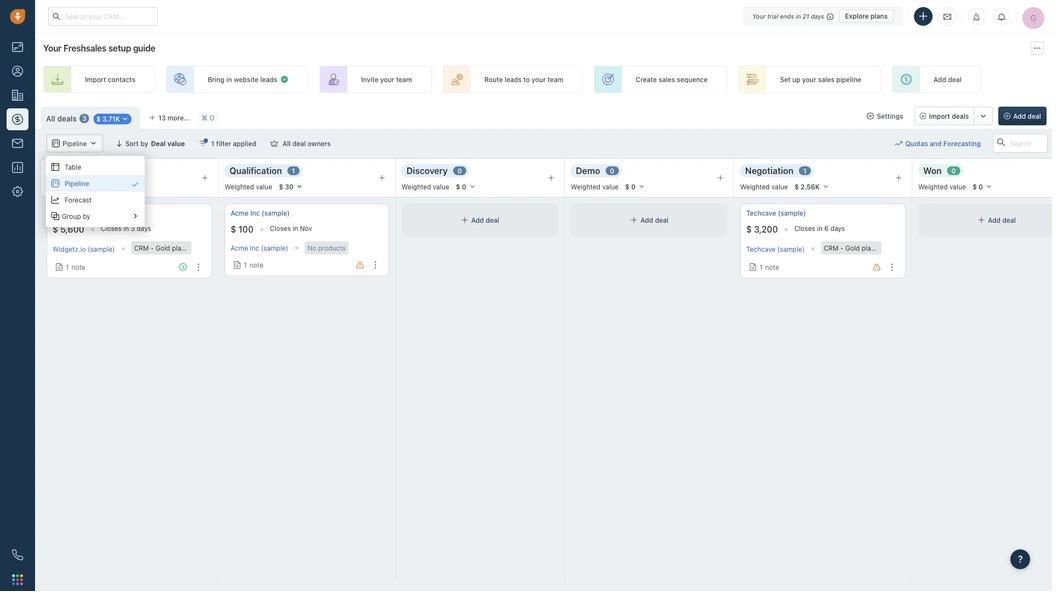 Task type: describe. For each thing, give the bounding box(es) containing it.
explore
[[845, 12, 869, 20]]

group by
[[62, 213, 90, 220]]

container_wx8msf4aqz5i3rn1 image for group by
[[52, 213, 59, 220]]

send email image
[[944, 12, 951, 21]]

forecast
[[65, 196, 92, 204]]

table
[[65, 163, 81, 171]]

container_wx8msf4aqz5i3rn1 image for forecast
[[52, 196, 59, 204]]

explore plans link
[[839, 10, 894, 23]]

container_wx8msf4aqz5i3rn1 image for pipeline
[[52, 180, 59, 187]]

pipeline
[[65, 180, 89, 187]]

Search your CRM... text field
[[48, 7, 158, 26]]

phone image
[[7, 545, 28, 567]]

explore plans
[[845, 12, 888, 20]]

container_wx8msf4aqz5i3rn1 image for table
[[52, 163, 59, 171]]

container_wx8msf4aqz5i3rn1 image inside group by 'menu item'
[[132, 213, 139, 220]]



Task type: vqa. For each thing, say whether or not it's contained in the screenshot.
container_WX8MsF4aQZ5i3RN1 image
yes



Task type: locate. For each thing, give the bounding box(es) containing it.
container_wx8msf4aqz5i3rn1 image
[[52, 180, 59, 187], [52, 196, 59, 204], [132, 213, 139, 220]]

by
[[83, 213, 90, 220]]

container_wx8msf4aqz5i3rn1 image left pipeline
[[52, 180, 59, 187]]

container_wx8msf4aqz5i3rn1 image up group by 'menu item'
[[132, 181, 139, 189]]

0 vertical spatial container_wx8msf4aqz5i3rn1 image
[[52, 180, 59, 187]]

menu
[[46, 156, 145, 227]]

1 vertical spatial container_wx8msf4aqz5i3rn1 image
[[132, 181, 139, 189]]

menu containing table
[[46, 156, 145, 227]]

container_wx8msf4aqz5i3rn1 image inside group by 'menu item'
[[52, 213, 59, 220]]

group
[[62, 213, 81, 220]]

container_wx8msf4aqz5i3rn1 image left forecast
[[52, 196, 59, 204]]

container_wx8msf4aqz5i3rn1 image left group
[[52, 213, 59, 220]]

container_wx8msf4aqz5i3rn1 image right by
[[132, 213, 139, 220]]

container_wx8msf4aqz5i3rn1 image left table
[[52, 163, 59, 171]]

plans
[[871, 12, 888, 20]]

shade muted image
[[824, 12, 834, 21]]

container_wx8msf4aqz5i3rn1 image
[[52, 163, 59, 171], [132, 181, 139, 189], [52, 213, 59, 220]]

group by menu item
[[46, 208, 145, 225]]

2 vertical spatial container_wx8msf4aqz5i3rn1 image
[[132, 213, 139, 220]]

freshworks switcher image
[[12, 575, 23, 586]]

2 vertical spatial container_wx8msf4aqz5i3rn1 image
[[52, 213, 59, 220]]

0 vertical spatial container_wx8msf4aqz5i3rn1 image
[[52, 163, 59, 171]]

1 vertical spatial container_wx8msf4aqz5i3rn1 image
[[52, 196, 59, 204]]



